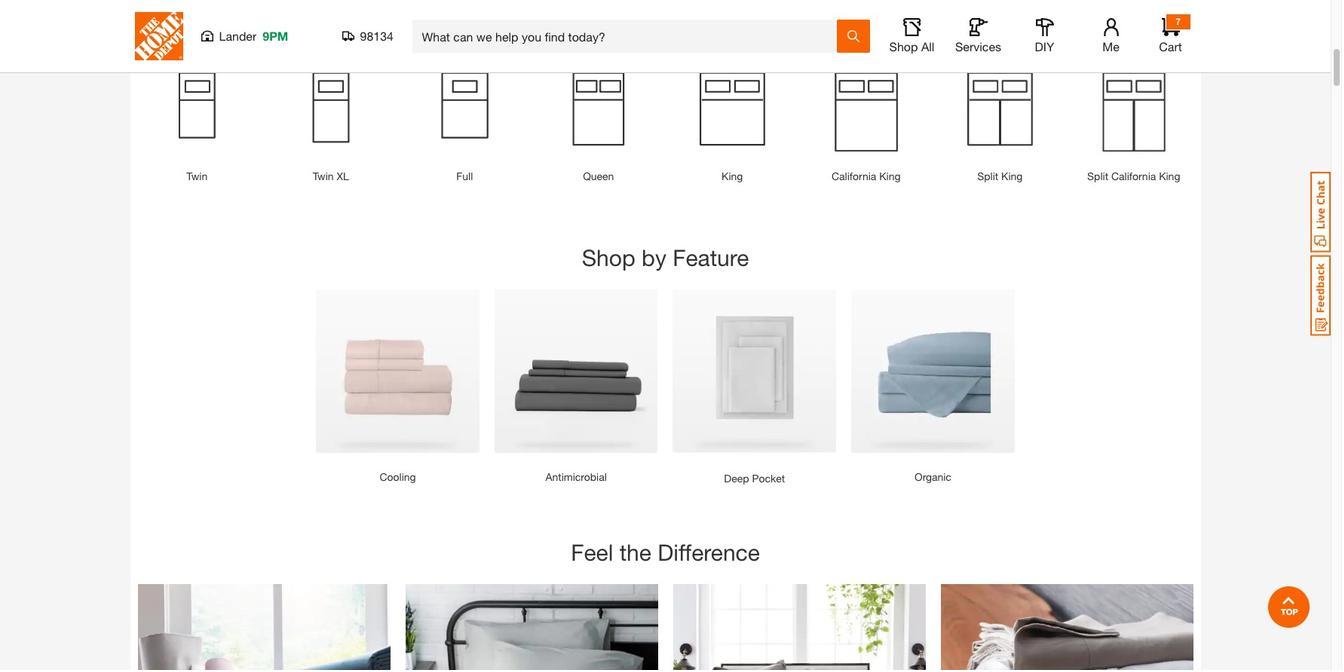 Task type: vqa. For each thing, say whether or not it's contained in the screenshot.
the middle White
no



Task type: locate. For each thing, give the bounding box(es) containing it.
1 twin from the left
[[186, 170, 208, 182]]

shop inside button
[[890, 39, 918, 54]]

shop
[[890, 39, 918, 54], [582, 244, 636, 271]]

1 horizontal spatial split
[[1087, 170, 1109, 182]]

0 horizontal spatial california
[[832, 170, 877, 182]]

2 king from the left
[[879, 170, 901, 182]]

feature
[[673, 244, 749, 271]]

98134 button
[[342, 29, 394, 44]]

twin left the xl
[[313, 170, 334, 182]]

feel the difference
[[571, 539, 760, 566]]

1 horizontal spatial shop
[[890, 39, 918, 54]]

twin down twin image
[[186, 170, 208, 182]]

me
[[1103, 39, 1120, 54]]

silky & smooth image
[[138, 585, 390, 670]]

cooling
[[380, 470, 416, 483]]

cooling link
[[380, 470, 416, 483]]

services button
[[954, 18, 1003, 54]]

shop for shop all
[[890, 39, 918, 54]]

xl
[[337, 170, 349, 182]]

services
[[955, 39, 1001, 54]]

full image
[[405, 49, 524, 168]]

king
[[722, 170, 743, 182], [879, 170, 901, 182], [1001, 170, 1023, 182], [1159, 170, 1181, 182]]

antimicrobial link
[[546, 470, 607, 483]]

1 vertical spatial shop
[[582, 244, 636, 271]]

antimicrobial
[[546, 470, 607, 483]]

soft & cozy image
[[673, 585, 926, 670]]

2 split from the left
[[1087, 170, 1109, 182]]

shop all button
[[888, 18, 936, 54]]

queen
[[583, 170, 614, 182]]

queen link
[[583, 170, 614, 182]]

shop left all
[[890, 39, 918, 54]]

california down california king image
[[832, 170, 877, 182]]

queen image
[[539, 49, 658, 168]]

twin
[[186, 170, 208, 182], [313, 170, 334, 182]]

twin xl
[[313, 170, 349, 182]]

all
[[921, 39, 935, 54]]

0 horizontal spatial twin
[[186, 170, 208, 182]]

2 california from the left
[[1112, 170, 1156, 182]]

1 horizontal spatial california
[[1112, 170, 1156, 182]]

antimicrobial image
[[495, 290, 658, 453]]

9pm
[[263, 29, 288, 43]]

california
[[832, 170, 877, 182], [1112, 170, 1156, 182]]

california king
[[832, 170, 901, 182]]

deep pocket link
[[724, 472, 785, 485]]

king image
[[673, 49, 792, 168]]

shop all
[[890, 39, 935, 54]]

4 king from the left
[[1159, 170, 1181, 182]]

shop by feature
[[582, 244, 749, 271]]

1 horizontal spatial twin
[[313, 170, 334, 182]]

0 horizontal spatial shop
[[582, 244, 636, 271]]

shop left by
[[582, 244, 636, 271]]

cool & crisp image
[[405, 585, 658, 670]]

split king image
[[941, 49, 1060, 168]]

98134
[[360, 29, 394, 43]]

split for split california king
[[1087, 170, 1109, 182]]

1 split from the left
[[977, 170, 999, 182]]

0 horizontal spatial split
[[977, 170, 999, 182]]

split california king link
[[1087, 170, 1181, 182]]

0 vertical spatial shop
[[890, 39, 918, 54]]

deep
[[724, 472, 749, 485]]

difference
[[658, 539, 760, 566]]

california down split california king image
[[1112, 170, 1156, 182]]

split
[[977, 170, 999, 182], [1087, 170, 1109, 182]]

deep pocket
[[724, 472, 785, 485]]

2 twin from the left
[[313, 170, 334, 182]]

organic image
[[851, 290, 1015, 453]]



Task type: describe. For each thing, give the bounding box(es) containing it.
split king link
[[977, 170, 1023, 182]]

What can we help you find today? search field
[[422, 20, 836, 52]]

feel
[[571, 539, 613, 566]]

cart
[[1159, 39, 1182, 54]]

the home depot logo image
[[135, 12, 183, 60]]

1 california from the left
[[832, 170, 877, 182]]

organic link
[[915, 470, 952, 483]]

lander 9pm
[[219, 29, 288, 43]]

feedback link image
[[1311, 255, 1331, 336]]

twin xl image
[[271, 49, 390, 168]]

1 king from the left
[[722, 170, 743, 182]]

7
[[1176, 16, 1181, 27]]

california king image
[[807, 49, 926, 168]]

twin image
[[138, 49, 256, 168]]

the
[[620, 539, 651, 566]]

split california king image
[[1075, 49, 1193, 168]]

lander
[[219, 29, 257, 43]]

cooling image
[[316, 290, 479, 453]]

3 king from the left
[[1001, 170, 1023, 182]]

split king
[[977, 170, 1023, 182]]

split california king
[[1087, 170, 1181, 182]]

twin xl link
[[313, 170, 349, 182]]

full
[[456, 170, 473, 182]]

twin for twin link
[[186, 170, 208, 182]]

cart 7
[[1159, 16, 1182, 54]]

me button
[[1087, 18, 1135, 54]]

diy button
[[1021, 18, 1069, 54]]

twin for twin xl
[[313, 170, 334, 182]]

california king link
[[832, 170, 901, 182]]

twin link
[[186, 170, 208, 182]]

by
[[642, 244, 667, 271]]

full link
[[456, 170, 473, 182]]

deep pocket image
[[673, 290, 836, 455]]

split for split king
[[977, 170, 999, 182]]

king link
[[722, 170, 743, 182]]

diy
[[1035, 39, 1055, 54]]

organic
[[915, 470, 952, 483]]

pocket
[[752, 472, 785, 485]]

live chat image
[[1311, 172, 1331, 253]]

soft & breathable image
[[941, 585, 1193, 670]]

shop for shop by feature
[[582, 244, 636, 271]]



